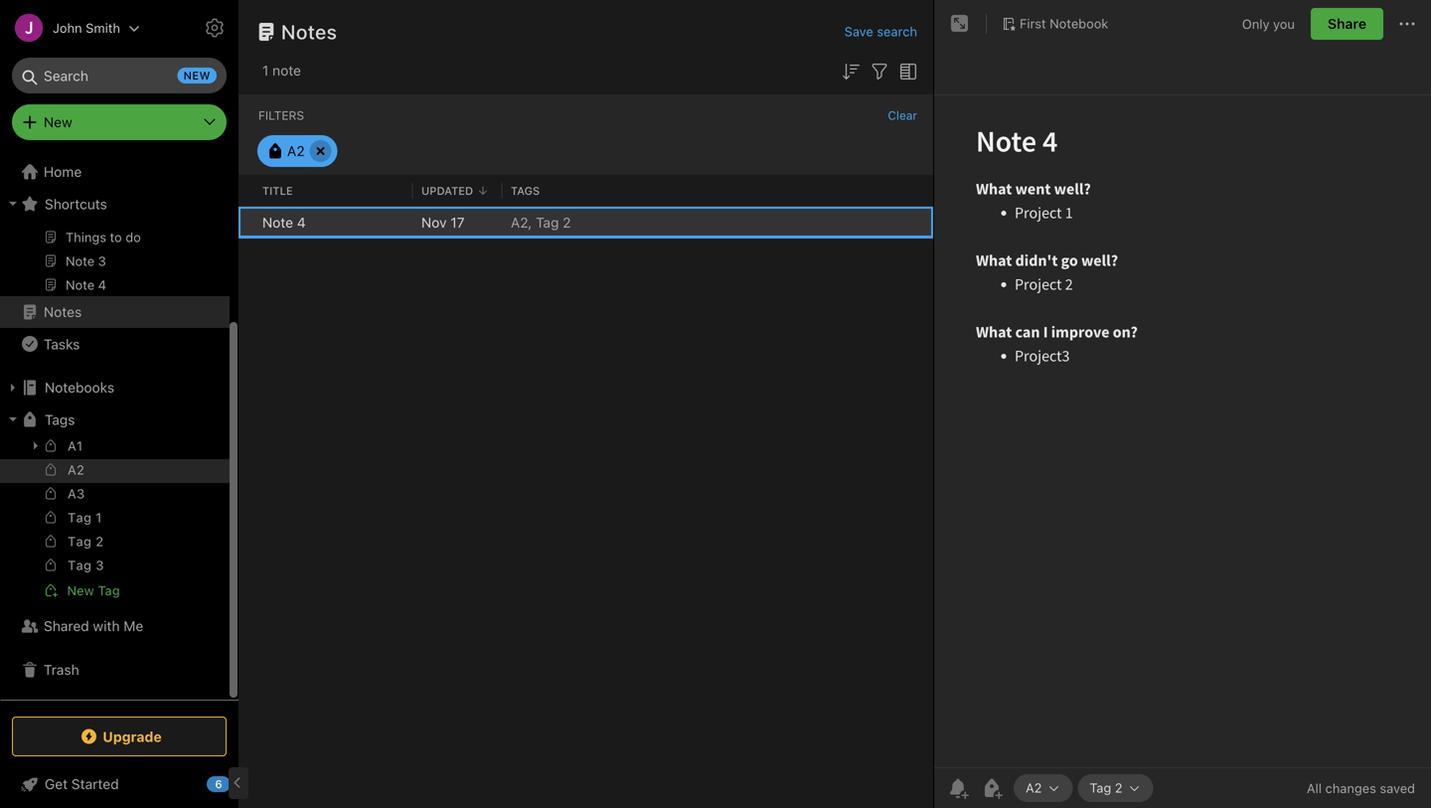 Task type: vqa. For each thing, say whether or not it's contained in the screenshot.
the Tasks BUTTON
yes



Task type: describe. For each thing, give the bounding box(es) containing it.
save search
[[845, 24, 917, 39]]

Account field
[[0, 8, 140, 48]]

a2 button inside note window "element"
[[1014, 774, 1073, 802]]

tag 1 link
[[0, 507, 230, 531]]

17
[[451, 214, 465, 231]]

0 vertical spatial a2 button
[[257, 135, 338, 167]]

tag 1
[[68, 510, 102, 525]]

new for new
[[44, 114, 72, 130]]

A2 Tag actions field
[[1042, 781, 1061, 795]]

shared with me link
[[0, 610, 230, 642]]

0 vertical spatial notes
[[281, 20, 337, 43]]

tags inside button
[[45, 411, 75, 428]]

only you
[[1242, 16, 1295, 31]]

tag inside "link"
[[68, 534, 92, 549]]

a2 link
[[0, 459, 230, 483]]

0 vertical spatial 1
[[262, 62, 269, 79]]

clear
[[888, 108, 917, 122]]

tags button
[[0, 404, 230, 435]]

changes
[[1325, 781, 1376, 796]]

View options field
[[892, 58, 920, 83]]

group for tags
[[0, 434, 230, 610]]

new search field
[[26, 58, 217, 93]]

6
[[215, 778, 222, 791]]

settings image
[[203, 16, 227, 40]]

notebooks
[[45, 379, 114, 396]]

add filters image
[[868, 59, 892, 83]]

tag inside 'link'
[[68, 558, 92, 573]]

shortcuts button
[[0, 188, 230, 220]]

share
[[1328, 15, 1367, 32]]

click to collapse image
[[231, 771, 246, 795]]

shortcuts
[[45, 196, 107, 212]]

expand notebooks image
[[5, 380, 21, 396]]

tag down a3
[[68, 510, 92, 525]]

me
[[124, 618, 143, 634]]

tag 3
[[68, 558, 104, 573]]

More actions field
[[1395, 8, 1419, 40]]

tasks button
[[0, 328, 230, 360]]

new button
[[12, 104, 227, 140]]

save
[[845, 24, 873, 39]]

all
[[1307, 781, 1322, 796]]

get
[[45, 776, 68, 792]]

Add tag field
[[1159, 780, 1308, 797]]

a2 inside a2 link
[[68, 462, 85, 477]]

2 inside "link"
[[96, 534, 104, 549]]

trash
[[44, 661, 79, 678]]

shared
[[44, 618, 89, 634]]

home link
[[0, 156, 239, 188]]

a1 link
[[0, 434, 230, 459]]

notes link
[[0, 296, 230, 328]]



Task type: locate. For each thing, give the bounding box(es) containing it.
tag down tag 1
[[68, 534, 92, 549]]

nov 17
[[421, 214, 465, 231]]

tags up a1
[[45, 411, 75, 428]]

1 vertical spatial tags
[[45, 411, 75, 428]]

tag 3 link
[[0, 555, 230, 578]]

share button
[[1311, 8, 1384, 40]]

tag inside button
[[1090, 780, 1111, 795]]

smith
[[86, 20, 120, 35]]

2
[[563, 214, 571, 231], [96, 534, 104, 549], [1115, 780, 1123, 795]]

title
[[262, 184, 293, 197]]

new tag
[[67, 583, 120, 598]]

a2 right add tag image
[[1026, 780, 1042, 795]]

tag left tag 2 tag actions field
[[1090, 780, 1111, 795]]

new down the tag 3
[[67, 583, 94, 598]]

new tag button
[[0, 578, 230, 602]]

0 horizontal spatial tag 2
[[68, 534, 104, 549]]

upgrade
[[103, 728, 162, 745]]

with
[[93, 618, 120, 634]]

you
[[1273, 16, 1295, 31]]

tag down the tag 3 'link'
[[98, 583, 120, 598]]

note 4
[[262, 214, 306, 231]]

0 horizontal spatial 2
[[96, 534, 104, 549]]

new for new tag
[[67, 583, 94, 598]]

tags up a2,
[[511, 184, 540, 197]]

2 right a2,
[[563, 214, 571, 231]]

note
[[262, 214, 293, 231]]

1 horizontal spatial notes
[[281, 20, 337, 43]]

add a reminder image
[[946, 776, 970, 800]]

a2 button down filters
[[257, 135, 338, 167]]

1 horizontal spatial a2
[[287, 143, 305, 159]]

updated
[[421, 184, 473, 197]]

tag inside row group
[[536, 214, 559, 231]]

0 horizontal spatial a2
[[68, 462, 85, 477]]

a2
[[287, 143, 305, 159], [68, 462, 85, 477], [1026, 780, 1042, 795]]

a2 button right add tag image
[[1014, 774, 1073, 802]]

a2 inside note window "element"
[[1026, 780, 1042, 795]]

0 vertical spatial a2
[[287, 143, 305, 159]]

new inside popup button
[[44, 114, 72, 130]]

only
[[1242, 16, 1270, 31]]

get started
[[45, 776, 119, 792]]

search
[[877, 24, 917, 39]]

1 vertical spatial group
[[0, 434, 230, 610]]

2 vertical spatial a2
[[1026, 780, 1042, 795]]

john
[[53, 20, 82, 35]]

4
[[297, 214, 306, 231]]

upgrade button
[[12, 717, 227, 756]]

1 vertical spatial 2
[[96, 534, 104, 549]]

Help and Learning task checklist field
[[0, 768, 239, 800]]

0 horizontal spatial a2 button
[[257, 135, 338, 167]]

tag 2 right a2 tag actions field on the bottom of page
[[1090, 780, 1123, 795]]

started
[[71, 776, 119, 792]]

tag inside button
[[98, 583, 120, 598]]

new up home
[[44, 114, 72, 130]]

expand tags image
[[5, 411, 21, 427]]

0 horizontal spatial 1
[[96, 510, 102, 525]]

tag right a2,
[[536, 214, 559, 231]]

new
[[183, 69, 211, 82]]

1
[[262, 62, 269, 79], [96, 510, 102, 525]]

notes
[[281, 20, 337, 43], [44, 304, 82, 320]]

trash link
[[0, 654, 230, 686]]

group containing a1
[[0, 434, 230, 610]]

first
[[1020, 16, 1046, 31]]

filters
[[258, 108, 304, 122]]

0 vertical spatial tag 2
[[68, 534, 104, 549]]

2 horizontal spatial a2
[[1026, 780, 1042, 795]]

1 horizontal spatial a2 button
[[1014, 774, 1073, 802]]

shared with me
[[44, 618, 143, 634]]

1 horizontal spatial tag 2
[[1090, 780, 1123, 795]]

first notebook button
[[995, 10, 1116, 38]]

1 vertical spatial a2
[[68, 462, 85, 477]]

2 horizontal spatial 2
[[1115, 780, 1123, 795]]

all changes saved
[[1307, 781, 1415, 796]]

1 vertical spatial new
[[67, 583, 94, 598]]

Tag 2 Tag actions field
[[1123, 781, 1142, 795]]

john smith
[[53, 20, 120, 35]]

group
[[0, 38, 230, 304], [0, 434, 230, 610]]

notebooks link
[[0, 372, 230, 404]]

1 horizontal spatial 2
[[563, 214, 571, 231]]

tag 2
[[68, 534, 104, 549], [1090, 780, 1123, 795]]

expand note image
[[948, 12, 972, 36]]

0 vertical spatial tags
[[511, 184, 540, 197]]

save search button
[[845, 22, 917, 41]]

2 right a2 tag actions field on the bottom of page
[[1115, 780, 1123, 795]]

2 group from the top
[[0, 434, 230, 610]]

tasks
[[44, 336, 80, 352]]

1 vertical spatial tag 2
[[1090, 780, 1123, 795]]

nov
[[421, 214, 447, 231]]

add tag image
[[980, 776, 1004, 800]]

notes up note
[[281, 20, 337, 43]]

tag
[[536, 214, 559, 231], [68, 510, 92, 525], [68, 534, 92, 549], [68, 558, 92, 573], [98, 583, 120, 598], [1090, 780, 1111, 795]]

a3 link
[[0, 483, 230, 507]]

tag left 3 at the bottom left of the page
[[68, 558, 92, 573]]

1 group from the top
[[0, 38, 230, 304]]

a2, tag 2
[[511, 214, 571, 231]]

tag 2 up the tag 3
[[68, 534, 104, 549]]

group for shortcuts
[[0, 38, 230, 304]]

1 horizontal spatial 1
[[262, 62, 269, 79]]

1 left note
[[262, 62, 269, 79]]

Note Editor text field
[[934, 95, 1431, 767]]

2 inside button
[[1115, 780, 1123, 795]]

0 horizontal spatial tags
[[45, 411, 75, 428]]

1 vertical spatial notes
[[44, 304, 82, 320]]

1 down a3 link at the left bottom of page
[[96, 510, 102, 525]]

tag 2 inside tag 2 "link"
[[68, 534, 104, 549]]

0 vertical spatial 2
[[563, 214, 571, 231]]

cell
[[239, 207, 254, 239]]

0 vertical spatial new
[[44, 114, 72, 130]]

tag 2 link
[[0, 531, 230, 555]]

0 horizontal spatial notes
[[44, 304, 82, 320]]

a2 button
[[257, 135, 338, 167], [1014, 774, 1073, 802]]

2 vertical spatial 2
[[1115, 780, 1123, 795]]

clear button
[[888, 108, 917, 122]]

tag 2 button
[[1078, 774, 1154, 802]]

a2 up a3
[[68, 462, 85, 477]]

Add filters field
[[868, 58, 892, 83]]

note window element
[[934, 0, 1431, 808]]

1 vertical spatial a2 button
[[1014, 774, 1073, 802]]

tree
[[0, 6, 239, 699]]

a2,
[[511, 214, 532, 231]]

0 vertical spatial group
[[0, 38, 230, 304]]

tree containing home
[[0, 6, 239, 699]]

1 note
[[262, 62, 301, 79]]

notes inside 'link'
[[44, 304, 82, 320]]

tags
[[511, 184, 540, 197], [45, 411, 75, 428]]

3
[[96, 558, 104, 573]]

notes up tasks
[[44, 304, 82, 320]]

row group containing note 4
[[239, 207, 933, 239]]

new inside button
[[67, 583, 94, 598]]

1 vertical spatial 1
[[96, 510, 102, 525]]

Sort options field
[[839, 58, 863, 83]]

2 up 3 at the bottom left of the page
[[96, 534, 104, 549]]

tag 2 inside tag 2 button
[[1090, 780, 1123, 795]]

new
[[44, 114, 72, 130], [67, 583, 94, 598]]

first notebook
[[1020, 16, 1109, 31]]

a3
[[68, 486, 85, 501]]

home
[[44, 164, 82, 180]]

more actions image
[[1395, 12, 1419, 36]]

notebook
[[1050, 16, 1109, 31]]

1 horizontal spatial tags
[[511, 184, 540, 197]]

a2 down filters
[[287, 143, 305, 159]]

row group
[[239, 207, 933, 239]]

saved
[[1380, 781, 1415, 796]]

Search text field
[[26, 58, 213, 93]]

a1
[[68, 438, 83, 453]]

note
[[272, 62, 301, 79]]



